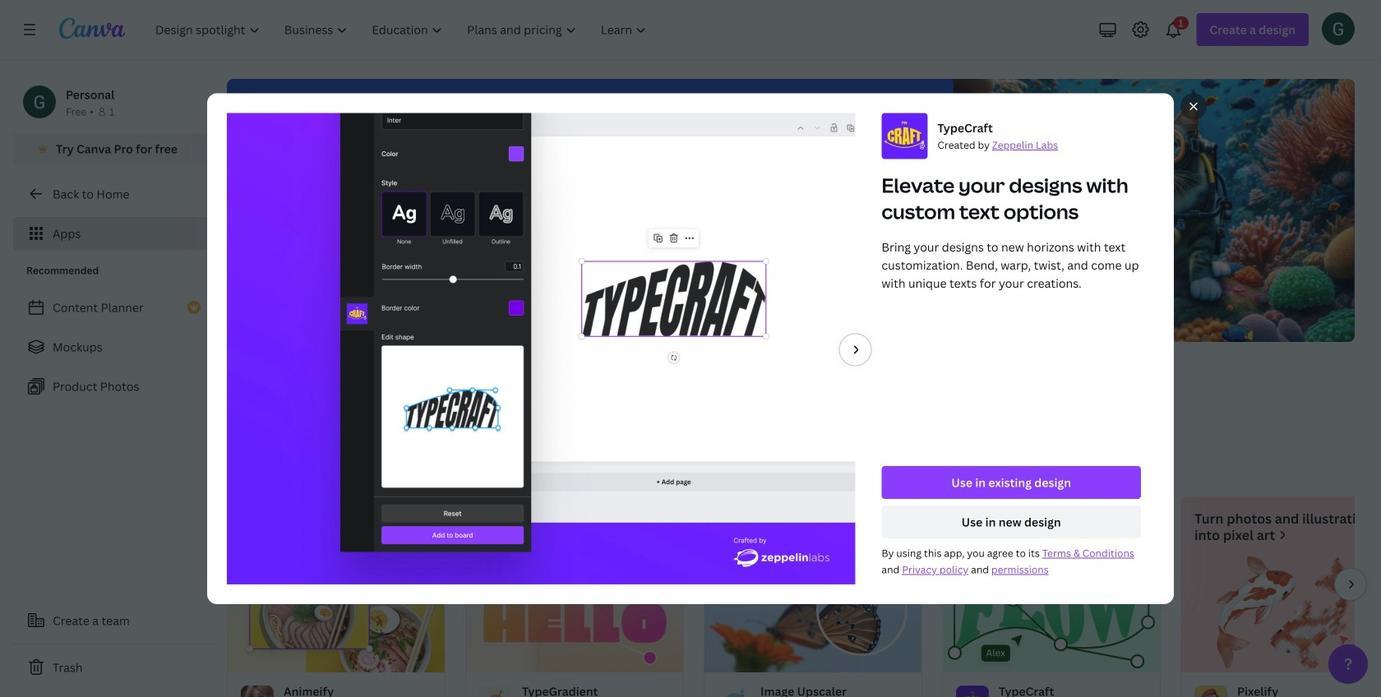 Task type: describe. For each thing, give the bounding box(es) containing it.
pixelify image
[[1182, 557, 1382, 673]]

image upscaler image
[[705, 557, 922, 673]]

animeify image
[[228, 557, 445, 673]]

Input field to search for apps search field
[[260, 356, 512, 387]]

top level navigation element
[[145, 13, 661, 46]]

typecraft image
[[944, 557, 1161, 673]]



Task type: locate. For each thing, give the bounding box(es) containing it.
list
[[13, 291, 214, 403]]

typegradient image
[[466, 557, 684, 673]]

an image with a cursor next to a text box containing the prompt "a cat going scuba diving" to generate an image. the generated image of a cat doing scuba diving is behind the text box. image
[[888, 79, 1356, 342]]



Task type: vqa. For each thing, say whether or not it's contained in the screenshot.
Search Box in the right of the page
no



